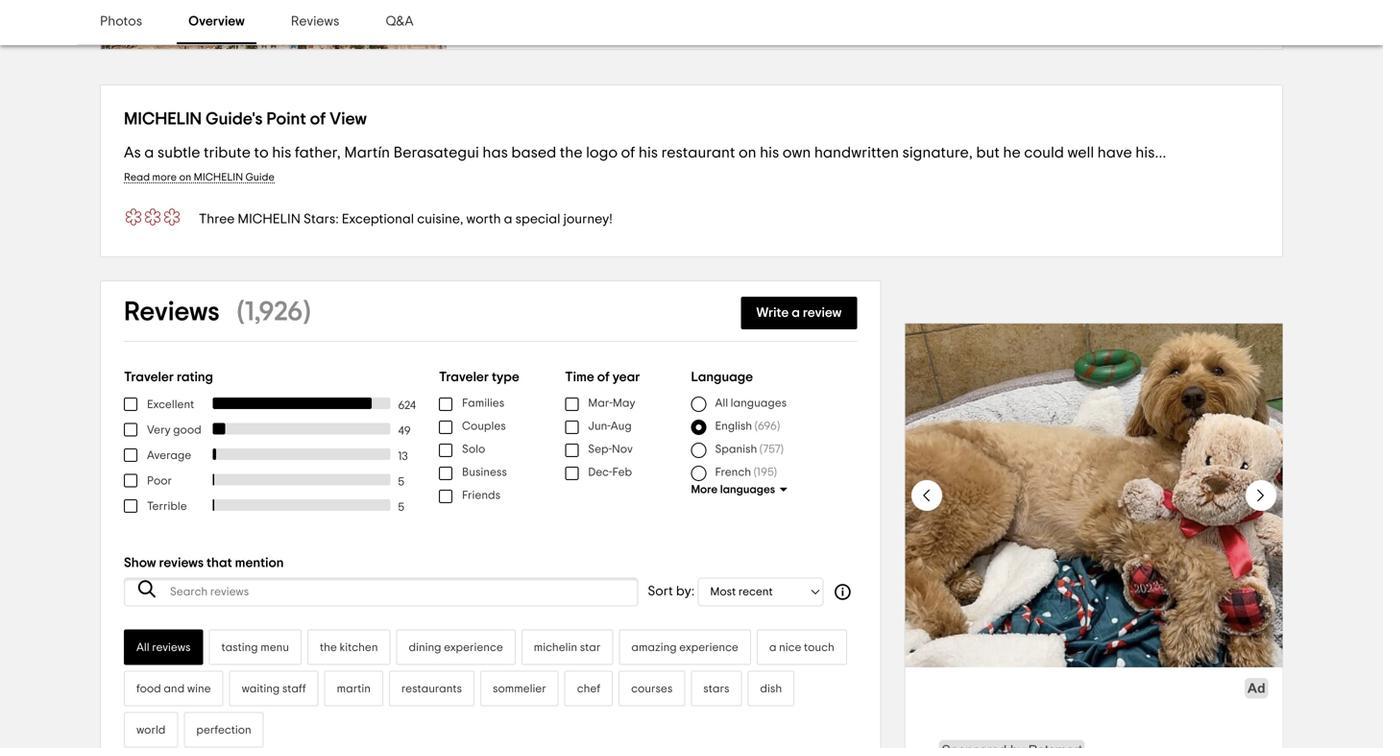 Task type: describe. For each thing, give the bounding box(es) containing it.
exceptional
[[342, 213, 414, 226]]

nov
[[612, 444, 633, 455]]

star
[[580, 642, 601, 654]]

amazing
[[631, 642, 677, 654]]

guide
[[245, 172, 275, 182]]

mention
[[235, 557, 284, 570]]

english
[[715, 421, 752, 432]]

sep-
[[588, 444, 612, 455]]

perfection
[[196, 725, 251, 736]]

a nice touch
[[769, 642, 834, 654]]

1 horizontal spatial of
[[597, 371, 610, 384]]

photos link
[[88, 0, 154, 44]]

jun-aug
[[588, 421, 632, 432]]

0 vertical spatial advertisement region
[[100, 0, 1283, 54]]

based
[[511, 145, 556, 160]]

0 vertical spatial on
[[739, 145, 756, 160]]

write a review link
[[741, 297, 857, 329]]

Search reviews text field
[[162, 579, 675, 606]]

touch
[[804, 642, 834, 654]]

good
[[173, 424, 201, 436]]

languages for all languages
[[731, 398, 787, 409]]

1 vertical spatial of
[[621, 145, 635, 160]]

michelin star
[[534, 642, 601, 654]]

624
[[398, 400, 416, 412]]

write a review
[[756, 306, 842, 320]]

english (696)
[[715, 421, 780, 432]]

show
[[124, 557, 156, 570]]

on inside "link"
[[179, 172, 191, 182]]

(757)
[[760, 444, 784, 455]]

kitchen
[[340, 642, 378, 654]]

signature,
[[902, 145, 973, 160]]

spanish (757)
[[715, 444, 784, 455]]

very good
[[147, 424, 201, 436]]

time of year
[[565, 371, 640, 384]]

tasting
[[221, 642, 258, 654]]

families
[[462, 398, 504, 409]]

three
[[199, 213, 235, 226]]

martín
[[344, 145, 390, 160]]

three michelin stars: exceptional cuisine, worth a special journey!
[[199, 213, 612, 226]]

traveler for traveler rating
[[124, 371, 174, 384]]

logo
[[586, 145, 618, 160]]

read more on michelin guide
[[124, 172, 275, 182]]

michelin inside "link"
[[194, 172, 243, 182]]

poor
[[147, 475, 172, 487]]

stars:
[[304, 213, 339, 226]]

a left nice
[[769, 642, 777, 654]]

all for all reviews
[[136, 642, 149, 654]]

5 for terrible
[[398, 502, 404, 513]]

(1,926)
[[237, 299, 311, 326]]

sort by:
[[648, 585, 695, 598]]

terrible
[[147, 501, 187, 512]]

sort
[[648, 585, 673, 598]]

a right "worth"
[[504, 213, 512, 226]]

jun-
[[588, 421, 611, 432]]

reviews for show
[[159, 557, 204, 570]]

courses
[[631, 683, 673, 695]]

journey!
[[563, 213, 612, 226]]

a right as
[[144, 145, 154, 160]]

more languages
[[691, 484, 775, 496]]

traveler type
[[439, 371, 520, 384]]

amazing experience
[[631, 642, 738, 654]]

chef
[[577, 683, 600, 695]]

mar-
[[588, 398, 613, 409]]

dish
[[760, 683, 782, 695]]

dec-
[[588, 467, 612, 478]]

couples
[[462, 421, 506, 432]]

martin
[[337, 683, 371, 695]]

mar-may
[[588, 398, 635, 409]]

reviews link
[[279, 0, 351, 44]]

write
[[756, 306, 789, 320]]

solo
[[462, 444, 485, 455]]

0 vertical spatial the
[[560, 145, 583, 160]]

friends
[[462, 490, 500, 501]]

may
[[613, 398, 635, 409]]

(696)
[[755, 421, 780, 432]]

excellent
[[147, 399, 194, 410]]

by:
[[676, 585, 695, 598]]

traveler for traveler type
[[439, 371, 489, 384]]

read more on michelin guide link
[[124, 172, 275, 183]]

stars
[[703, 683, 729, 695]]

3 his from the left
[[760, 145, 779, 160]]

handwritten
[[814, 145, 899, 160]]

type
[[492, 371, 520, 384]]

1 vertical spatial the
[[320, 642, 337, 654]]

the kitchen
[[320, 642, 378, 654]]

dec-feb
[[588, 467, 632, 478]]

business
[[462, 467, 507, 478]]



Task type: vqa. For each thing, say whether or not it's contained in the screenshot.
the right Of
yes



Task type: locate. For each thing, give the bounding box(es) containing it.
waiting
[[242, 683, 280, 695]]

very
[[147, 424, 171, 436]]

1 horizontal spatial experience
[[679, 642, 738, 654]]

worth
[[466, 213, 501, 226]]

5
[[398, 476, 404, 488], [398, 502, 404, 513]]

could
[[1024, 145, 1064, 160]]

reviews for all
[[152, 642, 191, 654]]

traveler
[[124, 371, 174, 384], [439, 371, 489, 384]]

waiting staff
[[242, 683, 306, 695]]

reviews left that
[[159, 557, 204, 570]]

world
[[136, 725, 166, 736]]

photos
[[100, 15, 142, 28]]

of left view
[[310, 110, 326, 128]]

michelin guide's point of view
[[124, 110, 367, 128]]

he
[[1003, 145, 1021, 160]]

the left logo at the top of page
[[560, 145, 583, 160]]

of right logo at the top of page
[[621, 145, 635, 160]]

that
[[207, 557, 232, 570]]

spanish
[[715, 444, 757, 455]]

1 vertical spatial michelin
[[194, 172, 243, 182]]

traveler up families
[[439, 371, 489, 384]]

1 vertical spatial advertisement region
[[904, 323, 1283, 748]]

q&a
[[386, 15, 414, 28]]

1 horizontal spatial all
[[715, 398, 728, 409]]

of
[[310, 110, 326, 128], [621, 145, 635, 160], [597, 371, 610, 384]]

overview link
[[177, 0, 256, 44]]

menu
[[261, 642, 289, 654]]

read
[[124, 172, 150, 182]]

the
[[560, 145, 583, 160], [320, 642, 337, 654]]

traveler up excellent
[[124, 371, 174, 384]]

0 horizontal spatial of
[[310, 110, 326, 128]]

1 vertical spatial reviews
[[152, 642, 191, 654]]

reviews left q&a
[[291, 15, 339, 28]]

has
[[483, 145, 508, 160]]

his right to
[[272, 145, 291, 160]]

feb
[[612, 467, 632, 478]]

1 vertical spatial languages
[[720, 484, 775, 496]]

wine
[[187, 683, 211, 695]]

0 vertical spatial all
[[715, 398, 728, 409]]

advertisement region
[[100, 0, 1283, 54], [904, 323, 1283, 748]]

0 horizontal spatial his
[[272, 145, 291, 160]]

0 vertical spatial 5
[[398, 476, 404, 488]]

1 horizontal spatial traveler
[[439, 371, 489, 384]]

languages down french (195)
[[720, 484, 775, 496]]

0 horizontal spatial reviews
[[124, 299, 225, 326]]

0 horizontal spatial the
[[320, 642, 337, 654]]

french (195)
[[715, 467, 777, 478]]

2 experience from the left
[[679, 642, 738, 654]]

rating
[[177, 371, 213, 384]]

languages for more languages
[[720, 484, 775, 496]]

aug
[[611, 421, 632, 432]]

1 his from the left
[[272, 145, 291, 160]]

average
[[147, 450, 191, 461]]

the left kitchen
[[320, 642, 337, 654]]

all down language
[[715, 398, 728, 409]]

restaurant
[[661, 145, 735, 160]]

5 for poor
[[398, 476, 404, 488]]

michelin
[[534, 642, 577, 654]]

michelin down "tribute"
[[194, 172, 243, 182]]

0 horizontal spatial traveler
[[124, 371, 174, 384]]

1 5 from the top
[[398, 476, 404, 488]]

restaurants
[[401, 683, 462, 695]]

2 his from the left
[[639, 145, 658, 160]]

michelin
[[124, 110, 202, 128], [194, 172, 243, 182], [238, 213, 301, 226]]

overview
[[188, 15, 245, 28]]

all up food
[[136, 642, 149, 654]]

his right logo at the top of page
[[639, 145, 658, 160]]

show reviews that mention
[[124, 557, 284, 570]]

1 vertical spatial all
[[136, 642, 149, 654]]

1 experience from the left
[[444, 642, 503, 654]]

food and wine
[[136, 683, 211, 695]]

time
[[565, 371, 594, 384]]

1 horizontal spatial reviews
[[291, 15, 339, 28]]

13
[[398, 451, 408, 462]]

experience up stars
[[679, 642, 738, 654]]

michelin down guide
[[238, 213, 301, 226]]

0 horizontal spatial experience
[[444, 642, 503, 654]]

0 vertical spatial of
[[310, 110, 326, 128]]

on right restaurant
[[739, 145, 756, 160]]

own
[[783, 145, 811, 160]]

more
[[691, 484, 718, 496]]

michelin up the subtle
[[124, 110, 202, 128]]

on right more
[[179, 172, 191, 182]]

0 horizontal spatial all
[[136, 642, 149, 654]]

and
[[164, 683, 185, 695]]

49
[[398, 426, 411, 437]]

all languages
[[715, 398, 787, 409]]

(195)
[[754, 467, 777, 478]]

reviews up traveler rating
[[124, 299, 225, 326]]

view
[[330, 110, 367, 128]]

cuisine,
[[417, 213, 463, 226]]

tasting menu
[[221, 642, 289, 654]]

all for all languages
[[715, 398, 728, 409]]

his
[[272, 145, 291, 160], [639, 145, 658, 160], [760, 145, 779, 160]]

experience for amazing experience
[[679, 642, 738, 654]]

0 vertical spatial michelin
[[124, 110, 202, 128]]

all
[[715, 398, 728, 409], [136, 642, 149, 654]]

to
[[254, 145, 269, 160]]

tribute
[[204, 145, 251, 160]]

0 vertical spatial reviews
[[291, 15, 339, 28]]

more
[[152, 172, 177, 182]]

as
[[124, 145, 141, 160]]

1 horizontal spatial on
[[739, 145, 756, 160]]

reviews
[[159, 557, 204, 570], [152, 642, 191, 654]]

experience for dining experience
[[444, 642, 503, 654]]

staff
[[282, 683, 306, 695]]

his left "own"
[[760, 145, 779, 160]]

2 horizontal spatial his
[[760, 145, 779, 160]]

but
[[976, 145, 1000, 160]]

reviews up food and wine
[[152, 642, 191, 654]]

his...
[[1135, 145, 1166, 160]]

all reviews
[[136, 642, 191, 654]]

language
[[691, 371, 753, 384]]

q&a link
[[374, 0, 425, 44]]

father,
[[295, 145, 341, 160]]

2 horizontal spatial of
[[621, 145, 635, 160]]

languages up (696)
[[731, 398, 787, 409]]

1 horizontal spatial the
[[560, 145, 583, 160]]

sommelier
[[493, 683, 546, 695]]

dining
[[409, 642, 441, 654]]

experience right dining
[[444, 642, 503, 654]]

2 traveler from the left
[[439, 371, 489, 384]]

sep-nov
[[588, 444, 633, 455]]

well
[[1067, 145, 1094, 160]]

1 vertical spatial on
[[179, 172, 191, 182]]

1 vertical spatial 5
[[398, 502, 404, 513]]

review
[[803, 306, 842, 320]]

0 vertical spatial reviews
[[159, 557, 204, 570]]

experience
[[444, 642, 503, 654], [679, 642, 738, 654]]

french
[[715, 467, 751, 478]]

1 horizontal spatial his
[[639, 145, 658, 160]]

2 vertical spatial of
[[597, 371, 610, 384]]

0 vertical spatial languages
[[731, 398, 787, 409]]

guide's
[[206, 110, 263, 128]]

0 horizontal spatial on
[[179, 172, 191, 182]]

special
[[515, 213, 560, 226]]

2 vertical spatial michelin
[[238, 213, 301, 226]]

of left year
[[597, 371, 610, 384]]

1 traveler from the left
[[124, 371, 174, 384]]

2 5 from the top
[[398, 502, 404, 513]]

1 vertical spatial reviews
[[124, 299, 225, 326]]

a right write on the right of page
[[792, 306, 800, 320]]

traveler rating
[[124, 371, 213, 384]]

berasategui
[[393, 145, 479, 160]]



